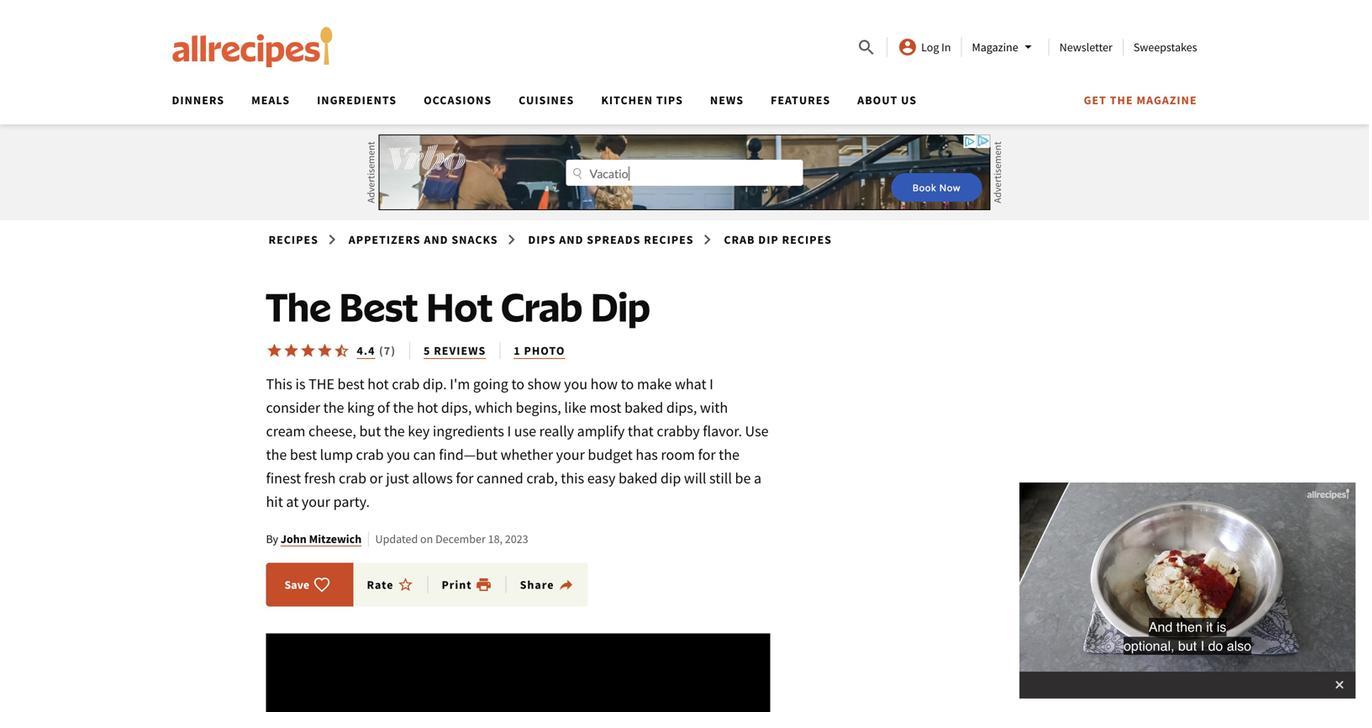 Task type: vqa. For each thing, say whether or not it's contained in the screenshot.
the rightmost she
no



Task type: describe. For each thing, give the bounding box(es) containing it.
recipes inside recipes link
[[269, 232, 319, 247]]

dinners link
[[172, 92, 225, 108]]

budget
[[588, 445, 633, 464]]

1 vertical spatial best
[[290, 445, 317, 464]]

going
[[473, 374, 508, 393]]

show
[[528, 374, 561, 393]]

consider
[[266, 398, 320, 417]]

still
[[710, 469, 732, 488]]

find—but
[[439, 445, 498, 464]]

recipes inside "crab dip recipes" link
[[782, 232, 832, 247]]

features link
[[771, 92, 831, 108]]

star image
[[266, 342, 283, 359]]

2 dips, from the left
[[667, 398, 697, 417]]

about
[[858, 92, 898, 108]]

caret_down image
[[1019, 37, 1039, 57]]

has
[[636, 445, 658, 464]]

most
[[590, 398, 622, 417]]

by john mitzewich
[[266, 531, 362, 547]]

2 vertical spatial crab
[[339, 469, 367, 488]]

magazine
[[1137, 92, 1197, 108]]

ingredients link
[[317, 92, 397, 108]]

about us link
[[858, 92, 917, 108]]

log
[[921, 40, 939, 55]]

kitchen tips link
[[601, 92, 683, 108]]

and for spreads
[[559, 232, 584, 247]]

crab,
[[527, 469, 558, 488]]

magazine button
[[972, 37, 1039, 57]]

a
[[754, 469, 762, 488]]

allows
[[412, 469, 453, 488]]

(7)
[[379, 343, 396, 358]]

dips
[[528, 232, 556, 247]]

canned
[[477, 469, 524, 488]]

crab dip recipes link
[[722, 229, 835, 251]]

really
[[539, 422, 574, 440]]

2023
[[505, 531, 528, 547]]

1 dips, from the left
[[441, 398, 472, 417]]

crabby
[[657, 422, 700, 440]]

appetizers
[[349, 232, 421, 247]]

crab inside "crab dip recipes" link
[[724, 232, 755, 247]]

favorite image
[[314, 576, 330, 593]]

crab dip recipes
[[724, 232, 832, 247]]

share
[[520, 577, 554, 592]]

john
[[281, 531, 307, 547]]

on
[[420, 531, 433, 547]]

kitchen
[[601, 92, 653, 108]]

recipes link
[[266, 229, 321, 251]]

reviews
[[434, 343, 486, 358]]

amplify
[[577, 422, 625, 440]]

get the magazine link
[[1084, 92, 1197, 108]]

0 vertical spatial best
[[338, 374, 365, 393]]

dinners
[[172, 92, 225, 108]]

news
[[710, 92, 744, 108]]

log in link
[[898, 37, 951, 57]]

print button
[[442, 576, 492, 593]]

easy
[[587, 469, 616, 488]]

chevron_right image
[[697, 229, 718, 250]]

share image
[[558, 576, 575, 593]]

5 reviews
[[424, 343, 486, 358]]

updated
[[375, 531, 418, 547]]

this is the best hot crab dip. i'm going to show you how to make what i consider the king of the hot dips, which begins, like most baked dips, with cream cheese, but the key ingredients i use really amplify that crabby flavor. use the best lump crab you can find—but whether your budget has room for the finest fresh crab or just allows for canned crab, this easy baked dip will still be a hit at your party.
[[266, 374, 769, 511]]

dip
[[661, 469, 681, 488]]

1 vertical spatial your
[[302, 492, 330, 511]]

banner containing log in
[[0, 0, 1369, 124]]

save button
[[280, 576, 336, 593]]

video player application
[[266, 483, 1356, 712]]

use
[[745, 422, 769, 440]]

1 vertical spatial hot
[[417, 398, 438, 417]]

us
[[901, 92, 917, 108]]

ingredients
[[317, 92, 397, 108]]

2 star image from the left
[[300, 342, 316, 359]]

sweepstakes link
[[1134, 40, 1197, 55]]

king
[[347, 398, 374, 417]]

in
[[942, 40, 951, 55]]

account image
[[898, 37, 918, 57]]

whether
[[501, 445, 553, 464]]

tips
[[656, 92, 683, 108]]

occasions link
[[424, 92, 492, 108]]

cheese,
[[309, 422, 356, 440]]

1 vertical spatial for
[[456, 469, 474, 488]]

what
[[675, 374, 707, 393]]

sweepstakes
[[1134, 40, 1197, 55]]

0 horizontal spatial dip
[[591, 282, 650, 331]]

search image
[[857, 38, 877, 58]]

newsletter
[[1060, 40, 1113, 55]]

photo
[[524, 343, 565, 358]]

star empty image
[[397, 576, 414, 593]]

hot
[[426, 282, 493, 331]]

0 horizontal spatial crab
[[501, 282, 583, 331]]

rate button
[[367, 576, 428, 593]]

the up finest
[[266, 445, 287, 464]]

save
[[285, 577, 309, 592]]

by
[[266, 531, 278, 547]]

key
[[408, 422, 430, 440]]

make
[[637, 374, 672, 393]]

that
[[628, 422, 654, 440]]

1 vertical spatial i
[[507, 422, 511, 440]]



Task type: locate. For each thing, give the bounding box(es) containing it.
chevron_right image for appetizers and snacks
[[501, 229, 522, 250]]

1 horizontal spatial and
[[559, 232, 584, 247]]

star half image
[[333, 342, 350, 359]]

flavor.
[[703, 422, 742, 440]]

baked down the "has"
[[619, 469, 658, 488]]

0 horizontal spatial your
[[302, 492, 330, 511]]

the down flavor.
[[719, 445, 740, 464]]

for up will
[[698, 445, 716, 464]]

cuisines
[[519, 92, 574, 108]]

news link
[[710, 92, 744, 108]]

1 vertical spatial you
[[387, 445, 410, 464]]

1 vertical spatial baked
[[619, 469, 658, 488]]

crab left the dip.
[[392, 374, 420, 393]]

navigation containing dinners
[[158, 87, 1197, 124]]

with
[[700, 398, 728, 417]]

star image up is
[[283, 342, 300, 359]]

5
[[424, 343, 431, 358]]

1 horizontal spatial dip
[[758, 232, 779, 247]]

i right what
[[710, 374, 714, 393]]

and for snacks
[[424, 232, 449, 247]]

1 horizontal spatial i
[[710, 374, 714, 393]]

features
[[771, 92, 831, 108]]

the best hot crab dip
[[266, 282, 650, 331]]

navigation inside banner
[[158, 87, 1197, 124]]

1 horizontal spatial your
[[556, 445, 585, 464]]

1 recipes from the left
[[269, 232, 319, 247]]

dips, up crabby
[[667, 398, 697, 417]]

2 and from the left
[[559, 232, 584, 247]]

0 vertical spatial the
[[1110, 92, 1134, 108]]

you up just
[[387, 445, 410, 464]]

your right at
[[302, 492, 330, 511]]

1 and from the left
[[424, 232, 449, 247]]

1 vertical spatial the
[[309, 374, 335, 393]]

3 star image from the left
[[316, 342, 333, 359]]

be
[[735, 469, 751, 488]]

dips,
[[441, 398, 472, 417], [667, 398, 697, 417]]

or
[[370, 469, 383, 488]]

1 photo
[[514, 343, 565, 358]]

print image
[[475, 576, 492, 593]]

3 recipes from the left
[[782, 232, 832, 247]]

1 to from the left
[[511, 374, 525, 393]]

0 vertical spatial dip
[[758, 232, 779, 247]]

0 horizontal spatial i
[[507, 422, 511, 440]]

0 horizontal spatial the
[[309, 374, 335, 393]]

0 vertical spatial you
[[564, 374, 588, 393]]

1 vertical spatial dip
[[591, 282, 650, 331]]

1 horizontal spatial recipes
[[644, 232, 694, 247]]

2 recipes from the left
[[644, 232, 694, 247]]

0 horizontal spatial for
[[456, 469, 474, 488]]

1 horizontal spatial to
[[621, 374, 634, 393]]

crab up 1 photo
[[501, 282, 583, 331]]

0 horizontal spatial you
[[387, 445, 410, 464]]

you up like
[[564, 374, 588, 393]]

best
[[338, 374, 365, 393], [290, 445, 317, 464]]

lump
[[320, 445, 353, 464]]

cream
[[266, 422, 306, 440]]

the up cheese,
[[323, 398, 344, 417]]

1
[[514, 343, 521, 358]]

appetizers and snacks
[[349, 232, 498, 247]]

the right is
[[309, 374, 335, 393]]

0 vertical spatial crab
[[724, 232, 755, 247]]

18,
[[488, 531, 503, 547]]

newsletter button
[[1060, 40, 1113, 55]]

for down find—but
[[456, 469, 474, 488]]

best
[[339, 282, 418, 331]]

you
[[564, 374, 588, 393], [387, 445, 410, 464]]

recipes inside dips and spreads recipes link
[[644, 232, 694, 247]]

hit
[[266, 492, 283, 511]]

0 horizontal spatial best
[[290, 445, 317, 464]]

your
[[556, 445, 585, 464], [302, 492, 330, 511]]

0 vertical spatial crab
[[392, 374, 420, 393]]

0 vertical spatial hot
[[368, 374, 389, 393]]

0 vertical spatial your
[[556, 445, 585, 464]]

your up this
[[556, 445, 585, 464]]

like
[[564, 398, 587, 417]]

0 horizontal spatial and
[[424, 232, 449, 247]]

0 vertical spatial for
[[698, 445, 716, 464]]

1 horizontal spatial dips,
[[667, 398, 697, 417]]

will
[[684, 469, 707, 488]]

star image
[[283, 342, 300, 359], [300, 342, 316, 359], [316, 342, 333, 359]]

about us
[[858, 92, 917, 108]]

which
[[475, 398, 513, 417]]

crab right chevron_right icon
[[724, 232, 755, 247]]

crab up 'party.'
[[339, 469, 367, 488]]

to left show
[[511, 374, 525, 393]]

kitchen tips
[[601, 92, 683, 108]]

best up the king
[[338, 374, 365, 393]]

0 horizontal spatial chevron_right image
[[322, 229, 342, 250]]

the
[[323, 398, 344, 417], [393, 398, 414, 417], [384, 422, 405, 440], [266, 445, 287, 464], [719, 445, 740, 464]]

4.4
[[357, 343, 375, 358]]

0 vertical spatial baked
[[625, 398, 663, 417]]

crab
[[724, 232, 755, 247], [501, 282, 583, 331]]

but
[[359, 422, 381, 440]]

0 horizontal spatial to
[[511, 374, 525, 393]]

of
[[377, 398, 390, 417]]

baked
[[625, 398, 663, 417], [619, 469, 658, 488]]

0 horizontal spatial dips,
[[441, 398, 472, 417]]

navigation
[[158, 87, 1197, 124]]

star image left 4.4
[[316, 342, 333, 359]]

magazine
[[972, 40, 1019, 55]]

print
[[442, 577, 472, 592]]

chevron_right image left dips
[[501, 229, 522, 250]]

the right "but"
[[384, 422, 405, 440]]

the right of
[[393, 398, 414, 417]]

i
[[710, 374, 714, 393], [507, 422, 511, 440]]

get the magazine
[[1084, 92, 1197, 108]]

1 chevron_right image from the left
[[322, 229, 342, 250]]

to
[[511, 374, 525, 393], [621, 374, 634, 393]]

at
[[286, 492, 299, 511]]

the
[[1110, 92, 1134, 108], [309, 374, 335, 393]]

chevron_right image for recipes
[[322, 229, 342, 250]]

1 vertical spatial crab
[[356, 445, 384, 464]]

dips and spreads recipes link
[[526, 229, 697, 251]]

banner
[[0, 0, 1369, 124]]

the
[[266, 282, 331, 331]]

dip.
[[423, 374, 447, 393]]

1 horizontal spatial you
[[564, 374, 588, 393]]

1 horizontal spatial chevron_right image
[[501, 229, 522, 250]]

dips and spreads recipes
[[528, 232, 694, 247]]

2 to from the left
[[621, 374, 634, 393]]

crab down "but"
[[356, 445, 384, 464]]

the right get
[[1110, 92, 1134, 108]]

0 horizontal spatial hot
[[368, 374, 389, 393]]

get
[[1084, 92, 1107, 108]]

2 horizontal spatial recipes
[[782, 232, 832, 247]]

rate
[[367, 577, 394, 592]]

1 horizontal spatial for
[[698, 445, 716, 464]]

john mitzewich link
[[281, 531, 362, 547]]

4.4 (7)
[[357, 343, 396, 358]]

for
[[698, 445, 716, 464], [456, 469, 474, 488]]

chevron_right image right recipes link
[[322, 229, 342, 250]]

1 horizontal spatial hot
[[417, 398, 438, 417]]

hot
[[368, 374, 389, 393], [417, 398, 438, 417]]

to right how
[[621, 374, 634, 393]]

this
[[561, 469, 584, 488]]

and right dips
[[559, 232, 584, 247]]

can
[[413, 445, 436, 464]]

1 star image from the left
[[283, 342, 300, 359]]

room
[[661, 445, 695, 464]]

0 vertical spatial i
[[710, 374, 714, 393]]

chevron_right image
[[322, 229, 342, 250], [501, 229, 522, 250]]

1 vertical spatial crab
[[501, 282, 583, 331]]

and
[[424, 232, 449, 247], [559, 232, 584, 247]]

use
[[514, 422, 536, 440]]

finest
[[266, 469, 301, 488]]

just
[[386, 469, 409, 488]]

2 chevron_right image from the left
[[501, 229, 522, 250]]

party.
[[333, 492, 370, 511]]

1 horizontal spatial best
[[338, 374, 365, 393]]

dips, down i'm
[[441, 398, 472, 417]]

star image left star half image at the left of page
[[300, 342, 316, 359]]

meals
[[251, 92, 290, 108]]

ingredients
[[433, 422, 504, 440]]

hot down the dip.
[[417, 398, 438, 417]]

baked up that
[[625, 398, 663, 417]]

this
[[266, 374, 292, 393]]

and left the snacks
[[424, 232, 449, 247]]

home image
[[172, 27, 333, 67]]

0 horizontal spatial recipes
[[269, 232, 319, 247]]

how
[[591, 374, 618, 393]]

is
[[295, 374, 306, 393]]

cuisines link
[[519, 92, 574, 108]]

appetizers and snacks link
[[346, 229, 501, 251]]

i left use
[[507, 422, 511, 440]]

best up fresh
[[290, 445, 317, 464]]

occasions
[[424, 92, 492, 108]]

log in
[[921, 40, 951, 55]]

dip right chevron_right icon
[[758, 232, 779, 247]]

hot up of
[[368, 374, 389, 393]]

dip down spreads
[[591, 282, 650, 331]]

1 horizontal spatial the
[[1110, 92, 1134, 108]]

the inside this is the best hot crab dip. i'm going to show you how to make what i consider the king of the hot dips, which begins, like most baked dips, with cream cheese, but the key ingredients i use really amplify that crabby flavor. use the best lump crab you can find—but whether your budget has room for the finest fresh crab or just allows for canned crab, this easy baked dip will still be a hit at your party.
[[309, 374, 335, 393]]

1 horizontal spatial crab
[[724, 232, 755, 247]]

advertisement region
[[379, 135, 991, 210]]

recipes
[[269, 232, 319, 247], [644, 232, 694, 247], [782, 232, 832, 247]]



